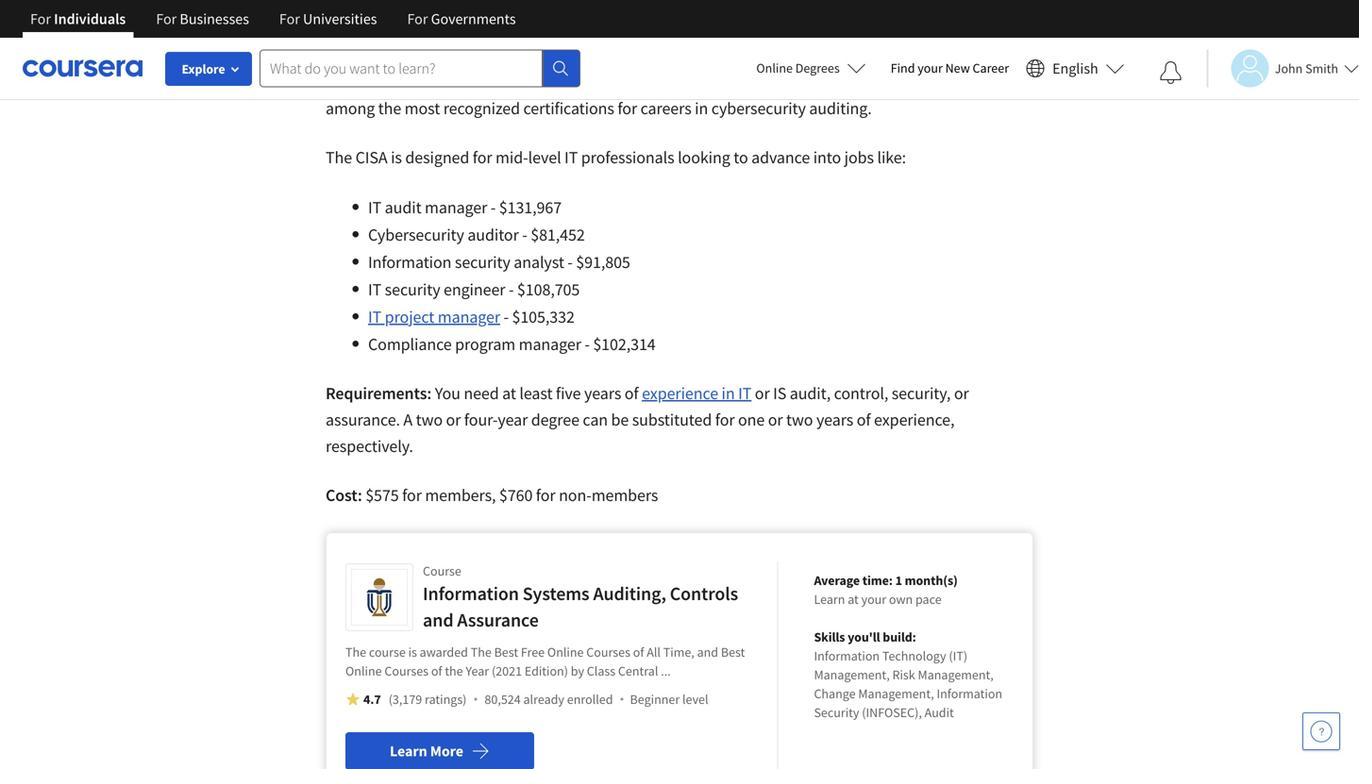 Task type: describe. For each thing, give the bounding box(es) containing it.
vulnerabilities,
[[385, 71, 488, 93]]

awarded
[[420, 644, 468, 661]]

control,
[[835, 383, 889, 404]]

average
[[815, 572, 860, 589]]

management, down (it)
[[918, 667, 994, 684]]

the cisa is designed for mid-level it professionals looking to advance into jobs like:
[[326, 147, 907, 168]]

reporting
[[791, 71, 856, 93]]

course inside the course is awarded the best free online courses of all time, and best online courses of the year (2021 edition) by class central ...
[[369, 644, 406, 661]]

john smith button
[[1208, 50, 1360, 87]]

for universities
[[279, 9, 377, 28]]

security inside this credential from it professional association isaca helps demonstrate your expertise in assessing security vulnerabilities, designing and implementing controls, and reporting on compliance. it's among the most recognized certifications for careers in cybersecurity auditing.
[[326, 71, 381, 93]]

1 horizontal spatial level
[[683, 691, 709, 708]]

most
[[405, 98, 440, 119]]

program
[[455, 334, 516, 355]]

course information systems auditing, controls and assurance
[[423, 563, 739, 632]]

can
[[583, 409, 608, 431]]

build:
[[883, 629, 917, 646]]

skills you'll build: information technology (it) management, risk management, change management, information security (infosec), audit
[[815, 629, 1003, 722]]

month(s)
[[905, 572, 958, 589]]

compliance.
[[881, 71, 967, 93]]

and inside the course is awarded the best free online courses of all time, and best online courses of the year (2021 edition) by class central ...
[[698, 644, 719, 661]]

0 vertical spatial manager
[[425, 197, 488, 218]]

of left all on the left of the page
[[633, 644, 645, 661]]

free
[[521, 644, 545, 661]]

$81,452
[[531, 224, 585, 246]]

2 best from the left
[[721, 644, 745, 661]]

compliance
[[368, 334, 452, 355]]

cost:
[[326, 485, 362, 506]]

for for governments
[[408, 9, 428, 28]]

$575
[[366, 485, 399, 506]]

expertise
[[873, 45, 937, 66]]

time,
[[664, 644, 695, 661]]

- down $131,967
[[522, 224, 528, 246]]

management, up change
[[815, 667, 890, 684]]

more
[[430, 742, 464, 761]]

it inside this credential from it professional association isaca helps demonstrate your expertise in assessing security vulnerabilities, designing and implementing controls, and reporting on compliance. it's among the most recognized certifications for careers in cybersecurity auditing.
[[470, 45, 483, 66]]

80,524
[[485, 691, 521, 708]]

information down you'll
[[815, 648, 880, 665]]

controls
[[670, 582, 739, 606]]

from
[[433, 45, 466, 66]]

assurance.
[[326, 409, 400, 431]]

assurance
[[457, 609, 539, 632]]

security
[[815, 705, 860, 722]]

banner navigation
[[15, 0, 531, 38]]

- left $102,314
[[585, 334, 590, 355]]

among
[[326, 98, 375, 119]]

audit,
[[790, 383, 831, 404]]

english
[[1053, 59, 1099, 78]]

$760
[[500, 485, 533, 506]]

- right engineer
[[509, 279, 514, 300]]

all
[[647, 644, 661, 661]]

or left is
[[755, 383, 770, 404]]

help center image
[[1311, 721, 1334, 743]]

and up 'cybersecurity'
[[760, 71, 788, 93]]

you
[[435, 383, 461, 404]]

it audit manager - $131,967 cybersecurity auditor - $81,452 information security analyst - $91,805 it security engineer - $108,705 it project manager - $105,332 compliance program manager - $102,314
[[368, 197, 656, 355]]

the for the cisa is designed for mid-level it professionals looking to advance into jobs like:
[[326, 147, 352, 168]]

4.7 (3,179 ratings)
[[364, 691, 467, 708]]

members,
[[425, 485, 496, 506]]

credential
[[358, 45, 429, 66]]

engineer
[[444, 279, 506, 300]]

...
[[661, 663, 671, 680]]

it left project at top
[[368, 306, 382, 328]]

information inside it audit manager - $131,967 cybersecurity auditor - $81,452 information security analyst - $91,805 it security engineer - $108,705 it project manager - $105,332 compliance program manager - $102,314
[[368, 252, 452, 273]]

(2021
[[492, 663, 522, 680]]

for inside this credential from it professional association isaca helps demonstrate your expertise in assessing security vulnerabilities, designing and implementing controls, and reporting on compliance. it's among the most recognized certifications for careers in cybersecurity auditing.
[[618, 98, 638, 119]]

explore button
[[165, 52, 252, 86]]

john smith
[[1276, 60, 1339, 77]]

requirements:
[[326, 383, 432, 404]]

designed
[[405, 147, 470, 168]]

for right $575
[[402, 485, 422, 506]]

own
[[890, 591, 913, 608]]

or right one
[[769, 409, 783, 431]]

need
[[464, 383, 499, 404]]

for for businesses
[[156, 9, 177, 28]]

- up auditor
[[491, 197, 496, 218]]

least
[[520, 383, 553, 404]]

online inside popup button
[[757, 59, 793, 76]]

auditing,
[[594, 582, 667, 606]]

1 vertical spatial security
[[455, 252, 511, 273]]

What do you want to learn? text field
[[260, 50, 543, 87]]

2 two from the left
[[787, 409, 814, 431]]

1 horizontal spatial in
[[722, 383, 735, 404]]

4.7
[[364, 691, 381, 708]]

cybersecurity
[[712, 98, 806, 119]]

your inside this credential from it professional association isaca helps demonstrate your expertise in assessing security vulnerabilities, designing and implementing controls, and reporting on compliance. it's among the most recognized certifications for careers in cybersecurity auditing.
[[838, 45, 870, 66]]

of inside or is audit, control, security, or assurance. a two or four-year degree can be substituted for one or two years of experience, respectively.
[[857, 409, 871, 431]]

systems
[[523, 582, 590, 606]]

requirements: you need at least five years of experience in it
[[326, 383, 752, 404]]

experience,
[[875, 409, 955, 431]]

individuals
[[54, 9, 126, 28]]

technology
[[883, 648, 947, 665]]

be
[[612, 409, 629, 431]]

smith
[[1306, 60, 1339, 77]]

for left mid-
[[473, 147, 493, 168]]

learn more
[[390, 742, 464, 761]]

experience in it link
[[642, 383, 752, 404]]

or is audit, control, security, or assurance. a two or four-year degree can be substituted for one or two years of experience, respectively.
[[326, 383, 970, 457]]

the for the course is awarded the best free online courses of all time, and best online courses of the year (2021 edition) by class central ...
[[346, 644, 367, 661]]

five
[[556, 383, 581, 404]]

year
[[466, 663, 489, 680]]

this credential from it professional association isaca helps demonstrate your expertise in assessing security vulnerabilities, designing and implementing controls, and reporting on compliance. it's among the most recognized certifications for careers in cybersecurity auditing.
[[326, 45, 1024, 119]]

beginner level
[[630, 691, 709, 708]]

risk
[[893, 667, 916, 684]]

management, up (infosec),
[[859, 686, 935, 703]]

your right "find"
[[918, 59, 943, 76]]

for governments
[[408, 9, 516, 28]]

coursera image
[[23, 53, 143, 83]]

controls,
[[696, 71, 757, 93]]

cybersecurity
[[368, 224, 465, 246]]

course inside 'course information systems auditing, controls and assurance'
[[423, 563, 462, 580]]

beginner
[[630, 691, 680, 708]]

1 vertical spatial manager
[[438, 306, 501, 328]]

into
[[814, 147, 842, 168]]

$105,332
[[512, 306, 575, 328]]

(it)
[[950, 648, 968, 665]]

audit
[[385, 197, 422, 218]]

members
[[592, 485, 659, 506]]

central
[[619, 663, 659, 680]]



Task type: locate. For each thing, give the bounding box(es) containing it.
auditing.
[[810, 98, 872, 119]]

for down implementing
[[618, 98, 638, 119]]

0 vertical spatial course
[[423, 563, 462, 580]]

0 horizontal spatial security
[[326, 71, 381, 93]]

it left audit at the top left of page
[[368, 197, 382, 218]]

2 for from the left
[[156, 9, 177, 28]]

change
[[815, 686, 856, 703]]

looking
[[678, 147, 731, 168]]

- up the program
[[504, 306, 509, 328]]

(3,179
[[389, 691, 422, 708]]

4 for from the left
[[408, 9, 428, 28]]

1 two from the left
[[416, 409, 443, 431]]

courses up class
[[587, 644, 631, 661]]

information up audit
[[937, 686, 1003, 703]]

1 vertical spatial level
[[683, 691, 709, 708]]

information
[[368, 252, 452, 273], [423, 582, 519, 606], [815, 648, 880, 665], [937, 686, 1003, 703]]

for up credential
[[408, 9, 428, 28]]

0 vertical spatial level
[[529, 147, 562, 168]]

to
[[734, 147, 749, 168]]

0 horizontal spatial online
[[346, 663, 382, 680]]

the up year
[[471, 644, 492, 661]]

learn left more
[[390, 742, 428, 761]]

the hong kong university of science and technology image
[[351, 569, 408, 626]]

it up compliance
[[368, 279, 382, 300]]

online degrees
[[757, 59, 840, 76]]

at down average
[[848, 591, 859, 608]]

for left universities
[[279, 9, 300, 28]]

advance
[[752, 147, 811, 168]]

0 vertical spatial at
[[503, 383, 516, 404]]

your down time:
[[862, 591, 887, 608]]

information inside 'course information systems auditing, controls and assurance'
[[423, 582, 519, 606]]

for for individuals
[[30, 9, 51, 28]]

online left the degrees
[[757, 59, 793, 76]]

businesses
[[180, 9, 249, 28]]

2 vertical spatial manager
[[519, 334, 582, 355]]

learn inside 'button'
[[390, 742, 428, 761]]

3 for from the left
[[279, 9, 300, 28]]

1 horizontal spatial security
[[385, 279, 441, 300]]

0 horizontal spatial two
[[416, 409, 443, 431]]

0 vertical spatial the
[[378, 98, 402, 119]]

of down control,
[[857, 409, 871, 431]]

1 horizontal spatial learn
[[815, 591, 846, 608]]

and up certifications
[[563, 71, 590, 93]]

security,
[[892, 383, 951, 404]]

1 vertical spatial at
[[848, 591, 859, 608]]

the down awarded
[[445, 663, 463, 680]]

online
[[757, 59, 793, 76], [548, 644, 584, 661], [346, 663, 382, 680]]

0 vertical spatial security
[[326, 71, 381, 93]]

john
[[1276, 60, 1304, 77]]

project
[[385, 306, 435, 328]]

0 horizontal spatial course
[[369, 644, 406, 661]]

audit
[[925, 705, 955, 722]]

0 vertical spatial is
[[391, 147, 402, 168]]

new
[[946, 59, 971, 76]]

is inside the course is awarded the best free online courses of all time, and best online courses of the year (2021 edition) by class central ...
[[409, 644, 417, 661]]

1 horizontal spatial years
[[817, 409, 854, 431]]

universities
[[303, 9, 377, 28]]

1 vertical spatial learn
[[390, 742, 428, 761]]

the inside the course is awarded the best free online courses of all time, and best online courses of the year (2021 edition) by class central ...
[[445, 663, 463, 680]]

manager
[[425, 197, 488, 218], [438, 306, 501, 328], [519, 334, 582, 355]]

degrees
[[796, 59, 840, 76]]

0 horizontal spatial is
[[391, 147, 402, 168]]

two down audit,
[[787, 409, 814, 431]]

assessing
[[957, 45, 1024, 66]]

auditor
[[468, 224, 519, 246]]

the left most
[[378, 98, 402, 119]]

or
[[755, 383, 770, 404], [955, 383, 970, 404], [446, 409, 461, 431], [769, 409, 783, 431]]

information up the assurance
[[423, 582, 519, 606]]

course up the 4.7
[[369, 644, 406, 661]]

show notifications image
[[1160, 61, 1183, 84]]

mid-
[[496, 147, 529, 168]]

years up can
[[585, 383, 622, 404]]

of down awarded
[[431, 663, 442, 680]]

0 vertical spatial years
[[585, 383, 622, 404]]

by
[[571, 663, 585, 680]]

manager down engineer
[[438, 306, 501, 328]]

0 horizontal spatial level
[[529, 147, 562, 168]]

it down certifications
[[565, 147, 578, 168]]

$131,967
[[499, 197, 562, 218]]

it project manager link
[[368, 306, 501, 328]]

already
[[524, 691, 565, 708]]

1 vertical spatial courses
[[385, 663, 429, 680]]

ratings)
[[425, 691, 467, 708]]

time:
[[863, 572, 893, 589]]

on
[[860, 71, 878, 93]]

a
[[404, 409, 413, 431]]

the
[[326, 147, 352, 168], [346, 644, 367, 661], [471, 644, 492, 661]]

or down you
[[446, 409, 461, 431]]

the up the 4.7
[[346, 644, 367, 661]]

for businesses
[[156, 9, 249, 28]]

0 horizontal spatial in
[[695, 98, 709, 119]]

1 horizontal spatial two
[[787, 409, 814, 431]]

is for cisa
[[391, 147, 402, 168]]

$108,705
[[517, 279, 580, 300]]

is for course
[[409, 644, 417, 661]]

average time: 1 month(s) learn at your own pace
[[815, 572, 958, 608]]

0 vertical spatial online
[[757, 59, 793, 76]]

1 horizontal spatial best
[[721, 644, 745, 661]]

jobs
[[845, 147, 875, 168]]

manager up auditor
[[425, 197, 488, 218]]

for individuals
[[30, 9, 126, 28]]

course right the hong kong university of science and technology image
[[423, 563, 462, 580]]

1 horizontal spatial is
[[409, 644, 417, 661]]

or right security,
[[955, 383, 970, 404]]

security up engineer
[[455, 252, 511, 273]]

0 horizontal spatial the
[[378, 98, 402, 119]]

online degrees button
[[742, 47, 882, 89]]

0 horizontal spatial years
[[585, 383, 622, 404]]

level right beginner
[[683, 691, 709, 708]]

is left awarded
[[409, 644, 417, 661]]

course
[[423, 563, 462, 580], [369, 644, 406, 661]]

it's
[[970, 71, 991, 93]]

find
[[891, 59, 916, 76]]

2 vertical spatial in
[[722, 383, 735, 404]]

1 for from the left
[[30, 9, 51, 28]]

for left one
[[716, 409, 735, 431]]

and inside 'course information systems auditing, controls and assurance'
[[423, 609, 454, 632]]

1 vertical spatial course
[[369, 644, 406, 661]]

0 vertical spatial in
[[941, 45, 954, 66]]

1 vertical spatial online
[[548, 644, 584, 661]]

security up among
[[326, 71, 381, 93]]

of
[[625, 383, 639, 404], [857, 409, 871, 431], [633, 644, 645, 661], [431, 663, 442, 680]]

it
[[470, 45, 483, 66], [565, 147, 578, 168], [368, 197, 382, 218], [368, 279, 382, 300], [368, 306, 382, 328], [739, 383, 752, 404]]

for for universities
[[279, 9, 300, 28]]

$102,314
[[593, 334, 656, 355]]

implementing
[[593, 71, 692, 93]]

manager down $105,332
[[519, 334, 582, 355]]

cost: $575 for members, $760 for non-members
[[326, 485, 659, 506]]

(infosec),
[[862, 705, 923, 722]]

at inside average time: 1 month(s) learn at your own pace
[[848, 591, 859, 608]]

at up year
[[503, 383, 516, 404]]

1 vertical spatial in
[[695, 98, 709, 119]]

helps
[[703, 45, 741, 66]]

your
[[838, 45, 870, 66], [918, 59, 943, 76], [862, 591, 887, 608]]

for
[[30, 9, 51, 28], [156, 9, 177, 28], [279, 9, 300, 28], [408, 9, 428, 28]]

and right time,
[[698, 644, 719, 661]]

courses up (3,179
[[385, 663, 429, 680]]

analyst
[[514, 252, 565, 273]]

level up $131,967
[[529, 147, 562, 168]]

experience
[[642, 383, 719, 404]]

0 horizontal spatial courses
[[385, 663, 429, 680]]

and up awarded
[[423, 609, 454, 632]]

designing
[[492, 71, 560, 93]]

two right a
[[416, 409, 443, 431]]

learn down average
[[815, 591, 846, 608]]

substituted
[[633, 409, 712, 431]]

1 best from the left
[[494, 644, 519, 661]]

1 vertical spatial years
[[817, 409, 854, 431]]

1 horizontal spatial online
[[548, 644, 584, 661]]

$91,805
[[576, 252, 631, 273]]

2 vertical spatial online
[[346, 663, 382, 680]]

best right time,
[[721, 644, 745, 661]]

1 horizontal spatial at
[[848, 591, 859, 608]]

-
[[491, 197, 496, 218], [522, 224, 528, 246], [568, 252, 573, 273], [509, 279, 514, 300], [504, 306, 509, 328], [585, 334, 590, 355]]

learn inside average time: 1 month(s) learn at your own pace
[[815, 591, 846, 608]]

for left non-
[[536, 485, 556, 506]]

career
[[973, 59, 1010, 76]]

is right cisa
[[391, 147, 402, 168]]

1 horizontal spatial the
[[445, 663, 463, 680]]

for inside or is audit, control, security, or assurance. a two or four-year degree can be substituted for one or two years of experience, respectively.
[[716, 409, 735, 431]]

explore
[[182, 60, 225, 77]]

the
[[378, 98, 402, 119], [445, 663, 463, 680]]

years inside or is audit, control, security, or assurance. a two or four-year degree can be substituted for one or two years of experience, respectively.
[[817, 409, 854, 431]]

security up project at top
[[385, 279, 441, 300]]

0 vertical spatial courses
[[587, 644, 631, 661]]

of up be
[[625, 383, 639, 404]]

in
[[941, 45, 954, 66], [695, 98, 709, 119], [722, 383, 735, 404]]

2 horizontal spatial in
[[941, 45, 954, 66]]

2 horizontal spatial security
[[455, 252, 511, 273]]

online up the 4.7
[[346, 663, 382, 680]]

the inside this credential from it professional association isaca helps demonstrate your expertise in assessing security vulnerabilities, designing and implementing controls, and reporting on compliance. it's among the most recognized certifications for careers in cybersecurity auditing.
[[378, 98, 402, 119]]

courses
[[587, 644, 631, 661], [385, 663, 429, 680]]

1 horizontal spatial courses
[[587, 644, 631, 661]]

for left the "businesses"
[[156, 9, 177, 28]]

years down audit,
[[817, 409, 854, 431]]

online up 'by'
[[548, 644, 584, 661]]

for left individuals
[[30, 9, 51, 28]]

this
[[326, 45, 355, 66]]

careers
[[641, 98, 692, 119]]

your up on
[[838, 45, 870, 66]]

0 horizontal spatial best
[[494, 644, 519, 661]]

- down $81,452
[[568, 252, 573, 273]]

in right careers at the top of page
[[695, 98, 709, 119]]

find your new career
[[891, 59, 1010, 76]]

english button
[[1019, 38, 1133, 99]]

your inside average time: 1 month(s) learn at your own pace
[[862, 591, 887, 608]]

2 horizontal spatial online
[[757, 59, 793, 76]]

in up compliance.
[[941, 45, 954, 66]]

1 vertical spatial the
[[445, 663, 463, 680]]

it right from at top left
[[470, 45, 483, 66]]

in right experience
[[722, 383, 735, 404]]

learn
[[815, 591, 846, 608], [390, 742, 428, 761]]

enrolled
[[567, 691, 613, 708]]

is
[[774, 383, 787, 404]]

None search field
[[260, 50, 581, 87]]

0 horizontal spatial learn
[[390, 742, 428, 761]]

1 vertical spatial is
[[409, 644, 417, 661]]

0 vertical spatial learn
[[815, 591, 846, 608]]

best up (2021
[[494, 644, 519, 661]]

professionals
[[582, 147, 675, 168]]

degree
[[531, 409, 580, 431]]

demonstrate
[[745, 45, 834, 66]]

information down cybersecurity
[[368, 252, 452, 273]]

non-
[[559, 485, 592, 506]]

respectively.
[[326, 436, 413, 457]]

0 horizontal spatial at
[[503, 383, 516, 404]]

pace
[[916, 591, 942, 608]]

you'll
[[848, 629, 881, 646]]

it up one
[[739, 383, 752, 404]]

2 vertical spatial security
[[385, 279, 441, 300]]

the left cisa
[[326, 147, 352, 168]]

governments
[[431, 9, 516, 28]]

1 horizontal spatial course
[[423, 563, 462, 580]]



Task type: vqa. For each thing, say whether or not it's contained in the screenshot.
Find
yes



